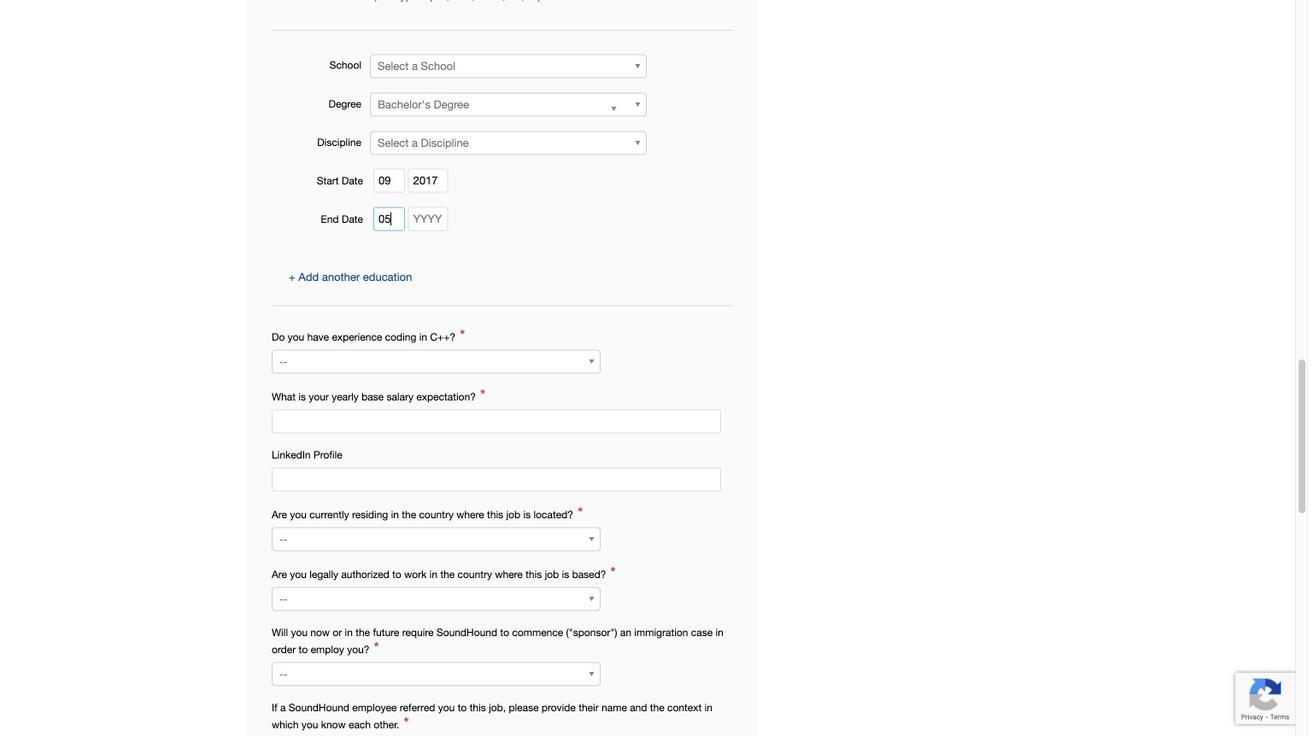 Task type: describe. For each thing, give the bounding box(es) containing it.
Education Start Year text field
[[408, 169, 448, 193]]

Education End Month text field
[[373, 207, 405, 231]]



Task type: locate. For each thing, give the bounding box(es) containing it.
None text field
[[272, 410, 721, 434]]

Education Start Month text field
[[373, 169, 405, 193]]

None text field
[[272, 468, 721, 492]]

Education End Year text field
[[408, 207, 448, 231]]



